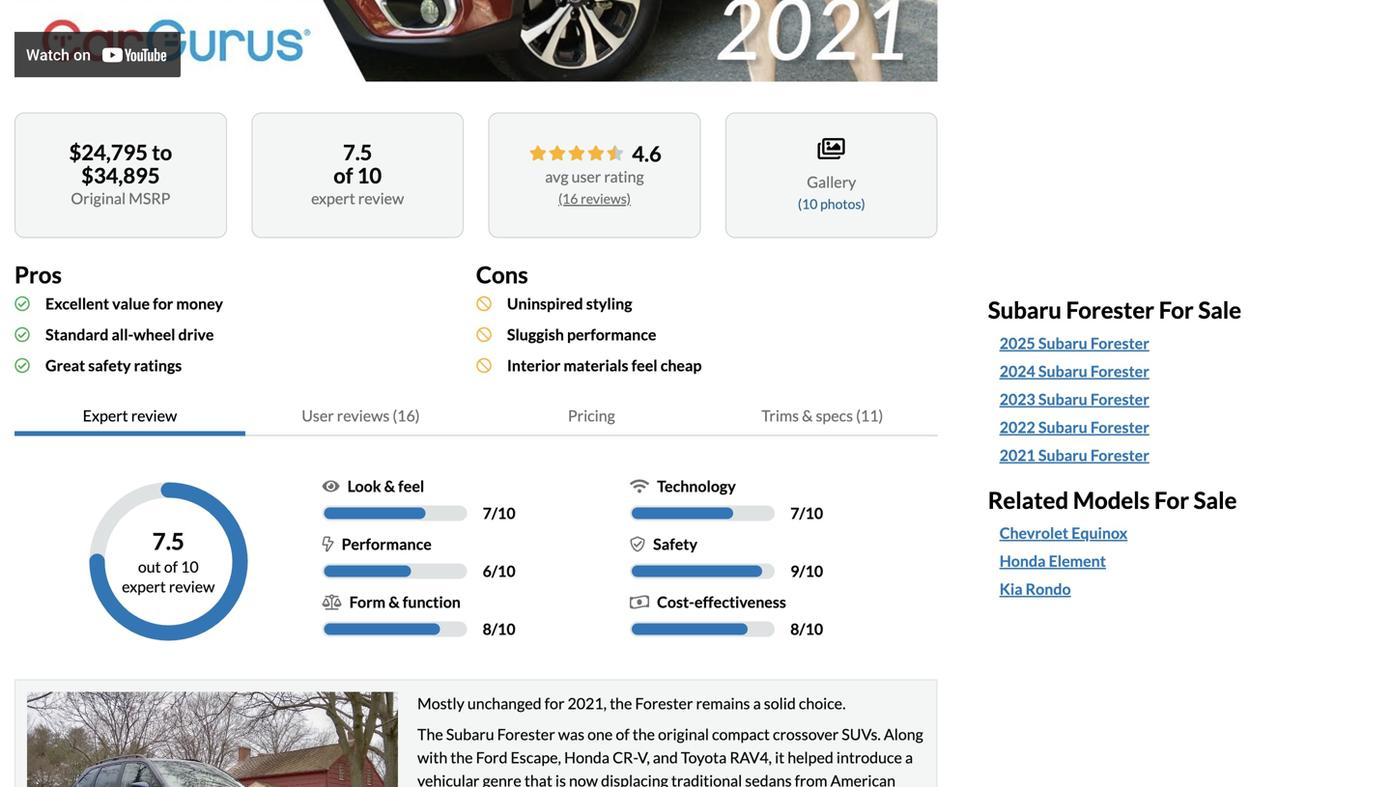 Task type: describe. For each thing, give the bounding box(es) containing it.
unchanged
[[468, 695, 542, 713]]

traditional
[[672, 772, 743, 788]]

original
[[71, 189, 126, 208]]

cost-effectiveness
[[657, 593, 787, 612]]

mostly unchanged for 2021, the forester remains a solid choice.
[[418, 695, 846, 713]]

(16
[[559, 191, 578, 207]]

rav4,
[[730, 749, 772, 768]]

(11)
[[857, 407, 884, 425]]

gallery (10 photos)
[[798, 173, 866, 212]]

/ for look & feel
[[492, 504, 498, 523]]

ban image for uninspired styling
[[476, 296, 492, 312]]

photos)
[[821, 196, 866, 212]]

genre
[[483, 772, 522, 788]]

one
[[588, 726, 613, 744]]

trims & specs (11)
[[762, 407, 884, 425]]

uninspired styling
[[507, 294, 633, 313]]

msrp
[[129, 189, 171, 208]]

sale for subaru forester for sale
[[1199, 296, 1242, 324]]

tab list containing expert review
[[14, 397, 938, 437]]

$24,795 to $34,895 original msrp
[[69, 140, 172, 208]]

look
[[348, 477, 381, 496]]

great
[[45, 356, 85, 375]]

introduce
[[837, 749, 903, 768]]

is
[[556, 772, 566, 788]]

to
[[152, 140, 172, 165]]

great safety ratings
[[45, 356, 182, 375]]

6 / 10
[[483, 562, 516, 581]]

1 vertical spatial the
[[633, 726, 655, 744]]

9
[[791, 562, 800, 581]]

gallery
[[807, 173, 857, 191]]

rondo
[[1026, 580, 1072, 599]]

0 horizontal spatial a
[[754, 695, 761, 713]]

helped
[[788, 749, 834, 768]]

from
[[795, 772, 828, 788]]

review inside 7.5 out of 10 expert review
[[169, 578, 215, 597]]

sluggish performance
[[507, 325, 657, 344]]

ban image
[[476, 327, 492, 343]]

interior materials feel cheap
[[507, 356, 702, 375]]

trims & specs (11) tab
[[707, 397, 938, 437]]

reviews)
[[581, 191, 631, 207]]

mostly
[[418, 695, 465, 713]]

function
[[403, 593, 461, 612]]

2 vertical spatial the
[[451, 749, 473, 768]]

feel for materials
[[632, 356, 658, 375]]

ban image for interior materials feel cheap
[[476, 358, 492, 374]]

the
[[418, 726, 443, 744]]

0 vertical spatial the
[[610, 695, 633, 713]]

the subaru forester was one of the original compact crossover suvs. along with the ford escape, honda cr-v, and toyota rav4, it helped introduce a vehicular genre that is now displacing traditional sedans from americ
[[418, 726, 924, 788]]

2024
[[1000, 362, 1036, 381]]

4.6
[[632, 141, 662, 166]]

chevrolet equinox honda element kia rondo
[[1000, 524, 1128, 599]]

7.5 for 10
[[343, 140, 373, 165]]

/ for cost-effectiveness
[[800, 620, 806, 639]]

and
[[653, 749, 678, 768]]

2021
[[1000, 446, 1036, 465]]

2024 subaru forester link down the "subaru forester for sale"
[[1000, 360, 1358, 383]]

check circle image
[[14, 296, 30, 312]]

displacing
[[601, 772, 669, 788]]

all-
[[112, 325, 134, 344]]

$24,795
[[69, 140, 148, 165]]

money bill wave image
[[630, 595, 650, 611]]

7.5 of 10 expert review
[[311, 140, 404, 208]]

8 / 10 for cost-effectiveness
[[791, 620, 824, 639]]

eye image
[[322, 479, 340, 495]]

rating
[[604, 167, 644, 186]]

6
[[483, 562, 492, 581]]

2024 subaru forester link up 2023
[[1000, 360, 1150, 383]]

technology
[[657, 477, 736, 496]]

user
[[302, 407, 334, 425]]

expert review tab
[[14, 397, 245, 437]]

shield check image
[[630, 537, 646, 553]]

2021 subaru forester link up models at the right bottom
[[1000, 444, 1150, 467]]

crossover
[[773, 726, 839, 744]]

subaru right the 2022 at the bottom right
[[1039, 418, 1088, 437]]

8 for cost-effectiveness
[[791, 620, 800, 639]]

user
[[572, 167, 601, 186]]

performance
[[342, 535, 432, 554]]

2021 subaru forester test drive review summaryimage image
[[27, 693, 398, 788]]

7 / 10 for look & feel
[[483, 504, 516, 523]]

excellent value for money
[[45, 294, 223, 313]]

vehicular
[[418, 772, 480, 788]]

7 for technology
[[791, 504, 800, 523]]

7 / 10 for technology
[[791, 504, 824, 523]]

sale for related models for sale
[[1194, 487, 1238, 514]]

standard all-wheel drive
[[45, 325, 214, 344]]

toyota
[[681, 749, 727, 768]]

$34,895
[[81, 163, 160, 188]]

it
[[775, 749, 785, 768]]

pricing
[[568, 407, 616, 425]]

subaru right 2025
[[1039, 334, 1088, 353]]

styling
[[586, 294, 633, 313]]

2025
[[1000, 334, 1036, 353]]

2021,
[[568, 695, 607, 713]]

subaru up 2025
[[989, 296, 1062, 324]]

honda inside chevrolet equinox honda element kia rondo
[[1000, 552, 1046, 571]]

10 for technology
[[806, 504, 824, 523]]

for for value
[[153, 294, 173, 313]]

10 inside 7.5 out of 10 expert review
[[181, 558, 199, 577]]

models
[[1074, 487, 1151, 514]]

8 for form & function
[[483, 620, 492, 639]]

& for function
[[389, 593, 400, 612]]

10 for safety
[[806, 562, 824, 581]]

kia
[[1000, 580, 1023, 599]]

sedans
[[746, 772, 792, 788]]

money
[[176, 294, 223, 313]]

cheap
[[661, 356, 702, 375]]

of inside the subaru forester was one of the original compact crossover suvs. along with the ford escape, honda cr-v, and toyota rav4, it helped introduce a vehicular genre that is now displacing traditional sedans from americ
[[616, 726, 630, 744]]

excellent
[[45, 294, 109, 313]]

2023
[[1000, 390, 1036, 409]]

equinox
[[1072, 524, 1128, 543]]

8 / 10 for form & function
[[483, 620, 516, 639]]

/ for performance
[[492, 562, 498, 581]]

pros
[[14, 261, 62, 289]]

ford
[[476, 749, 508, 768]]

was
[[558, 726, 585, 744]]

/ for technology
[[800, 504, 806, 523]]

form
[[350, 593, 386, 612]]

for for forester
[[1160, 296, 1195, 324]]

chevrolet equinox link
[[1000, 522, 1128, 545]]

look & feel
[[348, 477, 425, 496]]



Task type: locate. For each thing, give the bounding box(es) containing it.
remains
[[696, 695, 751, 713]]

7 / 10 up 9 / 10
[[791, 504, 824, 523]]

for for models
[[1155, 487, 1190, 514]]

8 down 9
[[791, 620, 800, 639]]

effectiveness
[[695, 593, 787, 612]]

cr-
[[613, 749, 638, 768]]

2025 subaru forester 2024 subaru forester 2023 subaru forester 2022 subaru forester 2021 subaru forester
[[1000, 334, 1150, 465]]

/
[[492, 504, 498, 523], [800, 504, 806, 523], [492, 562, 498, 581], [800, 562, 806, 581], [492, 620, 498, 639], [800, 620, 806, 639]]

7.5 for of
[[152, 528, 185, 556]]

a inside the subaru forester was one of the original compact crossover suvs. along with the ford escape, honda cr-v, and toyota rav4, it helped introduce a vehicular genre that is now displacing traditional sedans from americ
[[906, 749, 914, 768]]

0 horizontal spatial 8
[[483, 620, 492, 639]]

1 vertical spatial for
[[545, 695, 565, 713]]

a
[[754, 695, 761, 713], [906, 749, 914, 768]]

1 horizontal spatial 7.5
[[343, 140, 373, 165]]

8 / 10 down 6 / 10
[[483, 620, 516, 639]]

materials
[[564, 356, 629, 375]]

related
[[989, 487, 1069, 514]]

1 vertical spatial feel
[[398, 477, 425, 496]]

avg
[[545, 167, 569, 186]]

0 horizontal spatial 7.5
[[152, 528, 185, 556]]

1 vertical spatial ban image
[[476, 358, 492, 374]]

choice.
[[799, 695, 846, 713]]

user reviews (16) tab
[[245, 397, 476, 437]]

2024 subaru forester link
[[1000, 360, 1358, 383], [1000, 360, 1150, 383]]

uninspired
[[507, 294, 583, 313]]

subaru forester for sale
[[989, 296, 1242, 324]]

1 horizontal spatial 7 / 10
[[791, 504, 824, 523]]

0 horizontal spatial feel
[[398, 477, 425, 496]]

the
[[610, 695, 633, 713], [633, 726, 655, 744], [451, 749, 473, 768]]

1 ban image from the top
[[476, 296, 492, 312]]

10 inside 7.5 of 10 expert review
[[357, 163, 382, 188]]

of inside 7.5 of 10 expert review
[[334, 163, 353, 188]]

7.5 inside 7.5 out of 10 expert review
[[152, 528, 185, 556]]

1 horizontal spatial of
[[334, 163, 353, 188]]

review inside tab
[[131, 407, 177, 425]]

2 horizontal spatial of
[[616, 726, 630, 744]]

1 horizontal spatial a
[[906, 749, 914, 768]]

7 up 9
[[791, 504, 800, 523]]

10 for performance
[[498, 562, 516, 581]]

& right form
[[389, 593, 400, 612]]

suvs.
[[842, 726, 881, 744]]

0 horizontal spatial of
[[164, 558, 178, 577]]

1 horizontal spatial 7
[[791, 504, 800, 523]]

1 vertical spatial of
[[164, 558, 178, 577]]

0 vertical spatial honda
[[1000, 552, 1046, 571]]

7.5
[[343, 140, 373, 165], [152, 528, 185, 556]]

sale
[[1199, 296, 1242, 324], [1194, 487, 1238, 514]]

review inside 7.5 of 10 expert review
[[358, 189, 404, 208]]

expert inside 7.5 of 10 expert review
[[311, 189, 355, 208]]

subaru
[[989, 296, 1062, 324], [1039, 334, 1088, 353], [1039, 362, 1088, 381], [1039, 390, 1088, 409], [1039, 418, 1088, 437], [1039, 446, 1088, 465], [446, 726, 495, 744]]

ban image
[[476, 296, 492, 312], [476, 358, 492, 374]]

1 vertical spatial sale
[[1194, 487, 1238, 514]]

2 8 / 10 from the left
[[791, 620, 824, 639]]

2022
[[1000, 418, 1036, 437]]

drive
[[178, 325, 214, 344]]

0 horizontal spatial honda
[[565, 749, 610, 768]]

element
[[1049, 552, 1107, 571]]

honda down chevrolet
[[1000, 552, 1046, 571]]

bolt image
[[322, 537, 334, 553]]

subaru right the 2024
[[1039, 362, 1088, 381]]

& inside tab
[[802, 407, 813, 425]]

1 vertical spatial check circle image
[[14, 358, 30, 374]]

a left the solid
[[754, 695, 761, 713]]

1 vertical spatial honda
[[565, 749, 610, 768]]

cons
[[476, 261, 528, 289]]

ban image up ban icon
[[476, 296, 492, 312]]

that
[[525, 772, 553, 788]]

feel left 'cheap'
[[632, 356, 658, 375]]

2 7 / 10 from the left
[[791, 504, 824, 523]]

1 check circle image from the top
[[14, 327, 30, 343]]

forester
[[1067, 296, 1155, 324], [1091, 334, 1150, 353], [1091, 362, 1150, 381], [1091, 390, 1150, 409], [1091, 418, 1150, 437], [1091, 446, 1150, 465], [635, 695, 693, 713], [498, 726, 555, 744]]

safety
[[654, 535, 698, 554]]

0 vertical spatial sale
[[1199, 296, 1242, 324]]

(10
[[798, 196, 818, 212]]

2 vertical spatial review
[[169, 578, 215, 597]]

10
[[357, 163, 382, 188], [498, 504, 516, 523], [806, 504, 824, 523], [181, 558, 199, 577], [498, 562, 516, 581], [806, 562, 824, 581], [498, 620, 516, 639], [806, 620, 824, 639]]

ratings
[[134, 356, 182, 375]]

honda up now
[[565, 749, 610, 768]]

10 for look & feel
[[498, 504, 516, 523]]

1 horizontal spatial 8
[[791, 620, 800, 639]]

images image
[[818, 137, 846, 161]]

0 horizontal spatial for
[[153, 294, 173, 313]]

subaru up ford
[[446, 726, 495, 744]]

forester inside the subaru forester was one of the original compact crossover suvs. along with the ford escape, honda cr-v, and toyota rav4, it helped introduce a vehicular genre that is now displacing traditional sedans from americ
[[498, 726, 555, 744]]

2 ban image from the top
[[476, 358, 492, 374]]

feel
[[632, 356, 658, 375], [398, 477, 425, 496]]

(16)
[[393, 407, 420, 425]]

2 7 from the left
[[791, 504, 800, 523]]

expert review
[[83, 407, 177, 425]]

chevrolet
[[1000, 524, 1069, 543]]

1 vertical spatial 7.5
[[152, 528, 185, 556]]

8 / 10 down 9 / 10
[[791, 620, 824, 639]]

v,
[[638, 749, 650, 768]]

&
[[802, 407, 813, 425], [384, 477, 395, 496], [389, 593, 400, 612]]

7 up 6
[[483, 504, 492, 523]]

1 horizontal spatial feel
[[632, 356, 658, 375]]

the right 2021,
[[610, 695, 633, 713]]

subaru inside the subaru forester was one of the original compact crossover suvs. along with the ford escape, honda cr-v, and toyota rav4, it helped introduce a vehicular genre that is now displacing traditional sedans from americ
[[446, 726, 495, 744]]

the up vehicular
[[451, 749, 473, 768]]

0 vertical spatial check circle image
[[14, 327, 30, 343]]

1 vertical spatial a
[[906, 749, 914, 768]]

1 8 / 10 from the left
[[483, 620, 516, 639]]

expert inside 7.5 out of 10 expert review
[[122, 578, 166, 597]]

1 vertical spatial expert
[[83, 407, 128, 425]]

original
[[658, 726, 709, 744]]

/ for safety
[[800, 562, 806, 581]]

with
[[418, 749, 448, 768]]

honda inside the subaru forester was one of the original compact crossover suvs. along with the ford escape, honda cr-v, and toyota rav4, it helped introduce a vehicular genre that is now displacing traditional sedans from americ
[[565, 749, 610, 768]]

1 7 / 10 from the left
[[483, 504, 516, 523]]

for
[[1160, 296, 1195, 324], [1155, 487, 1190, 514]]

& for feel
[[384, 477, 395, 496]]

0 vertical spatial 7.5
[[343, 140, 373, 165]]

ban image down ban icon
[[476, 358, 492, 374]]

0 horizontal spatial 7
[[483, 504, 492, 523]]

now
[[569, 772, 598, 788]]

2 vertical spatial expert
[[122, 578, 166, 597]]

the up the v,
[[633, 726, 655, 744]]

1 vertical spatial review
[[131, 407, 177, 425]]

balance scale image
[[322, 595, 342, 611]]

form & function
[[350, 593, 461, 612]]

cost-
[[657, 593, 695, 612]]

safety
[[88, 356, 131, 375]]

10 for form & function
[[498, 620, 516, 639]]

0 horizontal spatial 7 / 10
[[483, 504, 516, 523]]

/ for form & function
[[492, 620, 498, 639]]

check circle image for standard all-wheel drive
[[14, 327, 30, 343]]

1 horizontal spatial for
[[545, 695, 565, 713]]

feel for &
[[398, 477, 425, 496]]

specs
[[816, 407, 854, 425]]

& for specs
[[802, 407, 813, 425]]

expert inside tab
[[83, 407, 128, 425]]

2022 subaru forester link
[[1000, 416, 1358, 439], [1000, 416, 1150, 439]]

8 down 6
[[483, 620, 492, 639]]

a down along
[[906, 749, 914, 768]]

1 7 from the left
[[483, 504, 492, 523]]

2025 subaru forester link
[[1000, 332, 1358, 355], [1000, 332, 1150, 355]]

for for unchanged
[[545, 695, 565, 713]]

1 horizontal spatial honda
[[1000, 552, 1046, 571]]

honda element link
[[1000, 550, 1107, 573]]

feel right look
[[398, 477, 425, 496]]

performance
[[567, 325, 657, 344]]

7 for look & feel
[[483, 504, 492, 523]]

2021 subaru forester link up related models for sale
[[1000, 444, 1358, 467]]

10 for cost-effectiveness
[[806, 620, 824, 639]]

avg user rating (16 reviews)
[[545, 167, 644, 207]]

7 / 10 up 6 / 10
[[483, 504, 516, 523]]

0 vertical spatial review
[[358, 189, 404, 208]]

0 vertical spatial for
[[153, 294, 173, 313]]

2 vertical spatial &
[[389, 593, 400, 612]]

for
[[153, 294, 173, 313], [545, 695, 565, 713]]

2 vertical spatial of
[[616, 726, 630, 744]]

check circle image
[[14, 327, 30, 343], [14, 358, 30, 374]]

kia rondo link
[[1000, 578, 1072, 601]]

check circle image for great safety ratings
[[14, 358, 30, 374]]

& left the specs in the right of the page
[[802, 407, 813, 425]]

wheel
[[134, 325, 175, 344]]

pricing tab
[[476, 397, 707, 437]]

reviews
[[337, 407, 390, 425]]

0 vertical spatial for
[[1160, 296, 1195, 324]]

(16 reviews) link
[[559, 191, 631, 207]]

wifi image
[[630, 479, 650, 495]]

for left 2021,
[[545, 695, 565, 713]]

1 vertical spatial &
[[384, 477, 395, 496]]

1 horizontal spatial 8 / 10
[[791, 620, 824, 639]]

check circle image down check circle icon
[[14, 327, 30, 343]]

related models for sale
[[989, 487, 1238, 514]]

1 vertical spatial for
[[1155, 487, 1190, 514]]

of inside 7.5 out of 10 expert review
[[164, 558, 178, 577]]

7.5 out of 10 expert review
[[122, 528, 215, 597]]

subaru right 2023
[[1039, 390, 1088, 409]]

0 vertical spatial a
[[754, 695, 761, 713]]

compact
[[712, 726, 770, 744]]

escape,
[[511, 749, 562, 768]]

7 / 10
[[483, 504, 516, 523], [791, 504, 824, 523]]

0 horizontal spatial 8 / 10
[[483, 620, 516, 639]]

2 8 from the left
[[791, 620, 800, 639]]

0 vertical spatial expert
[[311, 189, 355, 208]]

0 vertical spatial of
[[334, 163, 353, 188]]

0 vertical spatial feel
[[632, 356, 658, 375]]

tab list
[[14, 397, 938, 437]]

7.5 inside 7.5 of 10 expert review
[[343, 140, 373, 165]]

0 vertical spatial ban image
[[476, 296, 492, 312]]

0 vertical spatial &
[[802, 407, 813, 425]]

subaru right 2021
[[1039, 446, 1088, 465]]

2 check circle image from the top
[[14, 358, 30, 374]]

check circle image left great
[[14, 358, 30, 374]]

for right value
[[153, 294, 173, 313]]

1 8 from the left
[[483, 620, 492, 639]]

7
[[483, 504, 492, 523], [791, 504, 800, 523]]

& right look
[[384, 477, 395, 496]]



Task type: vqa. For each thing, say whether or not it's contained in the screenshot.


